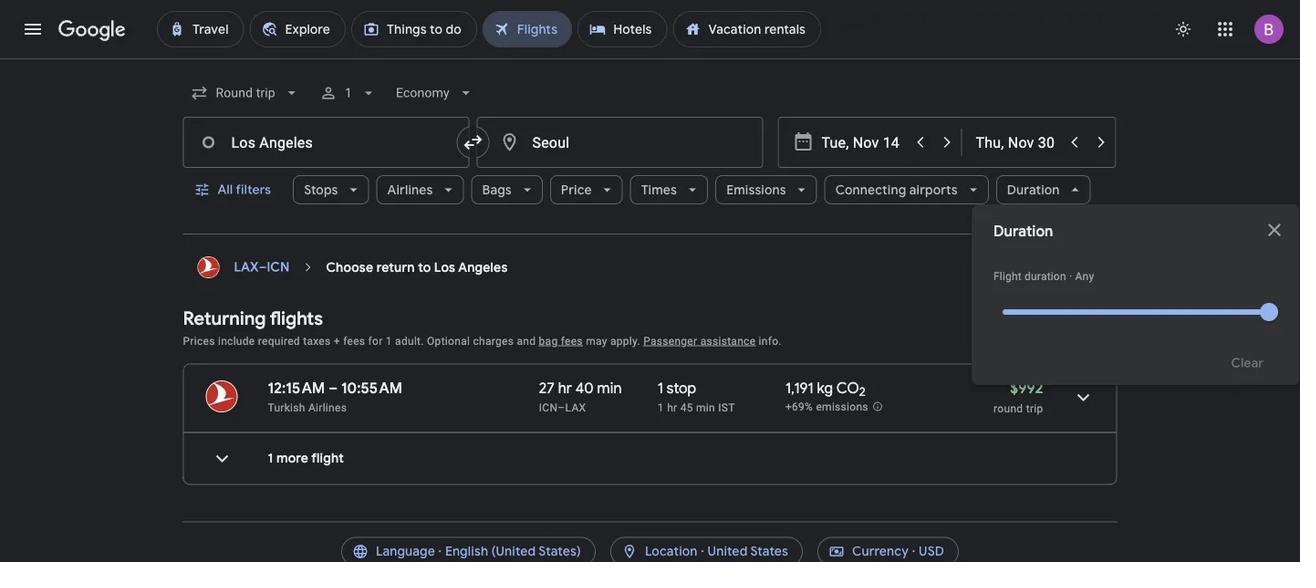Task type: describe. For each thing, give the bounding box(es) containing it.
states
[[751, 544, 789, 560]]

1 for 1 stop 1 hr 45 min ist
[[658, 379, 664, 398]]

1 for 1
[[345, 85, 352, 100]]

optional
[[427, 335, 470, 347]]

992 US dollars text field
[[1011, 379, 1044, 398]]

times button
[[631, 168, 709, 212]]

los
[[434, 259, 456, 276]]

flight details. leaves incheon international airport at 12:15 am on thursday, november 30 and arrives at los angeles international airport at 10:55 am on thursday, november 30. image
[[1062, 376, 1106, 419]]

price
[[561, 182, 592, 198]]

returning flights main content
[[183, 249, 1118, 500]]

+
[[334, 335, 340, 347]]

all
[[218, 182, 233, 198]]

connecting
[[836, 182, 907, 198]]

emissions button
[[716, 168, 818, 212]]

assistance
[[701, 335, 756, 347]]

taxes
[[303, 335, 331, 347]]

1 stop flight. element
[[658, 379, 697, 400]]

layover (1 of 1) is a 1 hr 45 min layover at istanbul airport in i̇stanbul. element
[[658, 400, 777, 415]]

prices
[[183, 335, 215, 347]]

flight
[[994, 270, 1022, 283]]

more
[[277, 451, 309, 467]]

airlines button
[[377, 168, 464, 212]]

1 more flight
[[268, 451, 344, 467]]

none search field containing duration
[[183, 71, 1301, 385]]

times
[[642, 182, 678, 198]]

turkish
[[268, 401, 306, 414]]

icn inside 27 hr 40 min icn – lax
[[539, 401, 558, 414]]

prices include required taxes + fees for 1 adult. optional charges and bag fees may apply. passenger assistance
[[183, 335, 756, 347]]

lax – icn
[[234, 259, 290, 276]]

main menu image
[[22, 18, 44, 40]]

round
[[994, 402, 1024, 415]]

co
[[837, 379, 860, 398]]

emissions
[[727, 182, 787, 198]]

– for 12:15 am
[[329, 379, 338, 398]]

+69% emissions
[[786, 401, 869, 414]]

2 fees from the left
[[561, 335, 583, 347]]

english
[[445, 544, 489, 560]]

passenger assistance button
[[644, 335, 756, 347]]

for
[[368, 335, 383, 347]]

connecting airports
[[836, 182, 958, 198]]

english (united states)
[[445, 544, 581, 560]]

min inside 27 hr 40 min icn – lax
[[598, 379, 622, 398]]

stop
[[667, 379, 697, 398]]

(united
[[492, 544, 536, 560]]

12:15 am
[[268, 379, 325, 398]]

1 for 1 more flight
[[268, 451, 273, 467]]

required
[[258, 335, 300, 347]]

swap origin and destination. image
[[462, 131, 484, 153]]

27 hr 40 min icn – lax
[[539, 379, 622, 414]]

ist
[[719, 401, 736, 414]]

total duration 27 hr 40 min. element
[[539, 379, 658, 400]]

angeles
[[458, 259, 508, 276]]

filters
[[236, 182, 271, 198]]

1 stop 1 hr 45 min ist
[[658, 379, 736, 414]]

duration button
[[997, 168, 1091, 212]]

flight duration · any
[[994, 270, 1095, 283]]

0 vertical spatial lax
[[234, 259, 259, 276]]

Departure time: 12:15 AM. text field
[[268, 379, 325, 398]]

currency
[[853, 544, 909, 560]]

location
[[645, 544, 698, 560]]

40
[[576, 379, 594, 398]]

hr inside the 1 stop 1 hr 45 min ist
[[667, 401, 678, 414]]

1 fees from the left
[[343, 335, 365, 347]]

trip
[[1027, 402, 1044, 415]]

27
[[539, 379, 555, 398]]

returning
[[183, 307, 266, 330]]

airports
[[910, 182, 958, 198]]

apply.
[[611, 335, 641, 347]]

– for lax
[[259, 259, 267, 276]]

lax inside 27 hr 40 min icn – lax
[[566, 401, 586, 414]]



Task type: locate. For each thing, give the bounding box(es) containing it.
leaves incheon international airport at 12:15 am on thursday, november 30 and arrives at los angeles international airport at 10:55 am on thursday, november 30. element
[[268, 379, 403, 398]]

1 vertical spatial hr
[[667, 401, 678, 414]]

1 horizontal spatial icn
[[539, 401, 558, 414]]

None field
[[183, 77, 308, 110], [389, 77, 482, 110], [183, 77, 308, 110], [389, 77, 482, 110]]

flights
[[270, 307, 323, 330]]

45
[[681, 401, 694, 414]]

– right 12:15 am at left bottom
[[329, 379, 338, 398]]

passenger
[[644, 335, 698, 347]]

all filters
[[218, 182, 271, 198]]

stops button
[[293, 168, 369, 212]]

hr inside 27 hr 40 min icn – lax
[[558, 379, 572, 398]]

0 horizontal spatial icn
[[267, 259, 290, 276]]

1 horizontal spatial –
[[329, 379, 338, 398]]

1 horizontal spatial fees
[[561, 335, 583, 347]]

1 horizontal spatial hr
[[667, 401, 678, 414]]

0 vertical spatial icn
[[267, 259, 290, 276]]

$992
[[1011, 379, 1044, 398]]

min
[[598, 379, 622, 398], [697, 401, 716, 414]]

1 vertical spatial icn
[[539, 401, 558, 414]]

0 vertical spatial –
[[259, 259, 267, 276]]

0 horizontal spatial –
[[259, 259, 267, 276]]

price button
[[550, 168, 623, 212]]

hr right 27
[[558, 379, 572, 398]]

1 horizontal spatial lax
[[566, 401, 586, 414]]

$992 round trip
[[994, 379, 1044, 415]]

1 vertical spatial duration
[[994, 222, 1054, 241]]

1
[[345, 85, 352, 100], [386, 335, 392, 347], [658, 379, 664, 398], [658, 401, 665, 414], [268, 451, 273, 467]]

lax
[[234, 259, 259, 276], [566, 401, 586, 414]]

airlines
[[388, 182, 433, 198], [309, 401, 347, 414]]

1 vertical spatial lax
[[566, 401, 586, 414]]

Departure text field
[[822, 118, 906, 167]]

min right 40
[[598, 379, 622, 398]]

lax down 40
[[566, 401, 586, 414]]

1,191 kg co 2
[[786, 379, 866, 400]]

bag
[[539, 335, 558, 347]]

airlines down the leaves incheon international airport at 12:15 am on thursday, november 30 and arrives at los angeles international airport at 10:55 am on thursday, november 30. element
[[309, 401, 347, 414]]

any
[[1076, 270, 1095, 283]]

0 horizontal spatial fees
[[343, 335, 365, 347]]

lax up returning flights on the bottom left
[[234, 259, 259, 276]]

kg
[[818, 379, 834, 398]]

and
[[517, 335, 536, 347]]

may
[[586, 335, 608, 347]]

duration down duration popup button
[[994, 222, 1054, 241]]

– up returning flights on the bottom left
[[259, 259, 267, 276]]

min right 45 on the right of the page
[[697, 401, 716, 414]]

bags
[[483, 182, 512, 198]]

2 horizontal spatial –
[[558, 401, 566, 414]]

0 vertical spatial duration
[[1008, 182, 1060, 198]]

1,191
[[786, 379, 814, 398]]

fees
[[343, 335, 365, 347], [561, 335, 583, 347]]

charges
[[473, 335, 514, 347]]

–
[[259, 259, 267, 276], [329, 379, 338, 398], [558, 401, 566, 414]]

stops
[[304, 182, 338, 198]]

fees right the +
[[343, 335, 365, 347]]

airlines inside popup button
[[388, 182, 433, 198]]

1 vertical spatial –
[[329, 379, 338, 398]]

fees right bag
[[561, 335, 583, 347]]

0 horizontal spatial lax
[[234, 259, 259, 276]]

include
[[218, 335, 255, 347]]

icn down 27
[[539, 401, 558, 414]]

– down total duration 27 hr 40 min. element
[[558, 401, 566, 414]]

duration
[[1025, 270, 1067, 283]]

adult.
[[395, 335, 424, 347]]

0 horizontal spatial min
[[598, 379, 622, 398]]

choose
[[326, 259, 374, 276]]

1 more flight image
[[200, 437, 244, 481]]

icn
[[267, 259, 290, 276], [539, 401, 558, 414]]

0 vertical spatial airlines
[[388, 182, 433, 198]]

choose return to los angeles
[[326, 259, 508, 276]]

return
[[377, 259, 415, 276]]

1 vertical spatial min
[[697, 401, 716, 414]]

1 horizontal spatial airlines
[[388, 182, 433, 198]]

1 horizontal spatial min
[[697, 401, 716, 414]]

min inside the 1 stop 1 hr 45 min ist
[[697, 401, 716, 414]]

1 button
[[312, 71, 385, 115]]

states)
[[539, 544, 581, 560]]

airlines up the choose return to los angeles
[[388, 182, 433, 198]]

Arrival time: 10:55 AM. text field
[[341, 379, 403, 398]]

0 horizontal spatial hr
[[558, 379, 572, 398]]

bags button
[[472, 168, 543, 212]]

1 inside 1 popup button
[[345, 85, 352, 100]]

10:55 am
[[341, 379, 403, 398]]

hr
[[558, 379, 572, 398], [667, 401, 678, 414]]

all filters button
[[183, 168, 286, 212]]

duration inside popup button
[[1008, 182, 1060, 198]]

0 vertical spatial min
[[598, 379, 622, 398]]

language
[[376, 544, 435, 560]]

0 horizontal spatial airlines
[[309, 401, 347, 414]]

bag fees button
[[539, 335, 583, 347]]

+69%
[[786, 401, 814, 414]]

2 vertical spatial –
[[558, 401, 566, 414]]

connecting airports button
[[825, 168, 989, 212]]

hr left 45 on the right of the page
[[667, 401, 678, 414]]

None text field
[[183, 117, 470, 168], [477, 117, 764, 168], [183, 117, 470, 168], [477, 117, 764, 168]]

duration
[[1008, 182, 1060, 198], [994, 222, 1054, 241]]

airlines inside 12:15 am – 10:55 am turkish airlines
[[309, 401, 347, 414]]

– inside 27 hr 40 min icn – lax
[[558, 401, 566, 414]]

·
[[1070, 270, 1073, 283]]

0 vertical spatial hr
[[558, 379, 572, 398]]

returning flights
[[183, 307, 323, 330]]

– inside 12:15 am – 10:55 am turkish airlines
[[329, 379, 338, 398]]

Return text field
[[976, 118, 1060, 167]]

2
[[860, 385, 866, 400]]

united
[[708, 544, 748, 560]]

emissions
[[817, 401, 869, 414]]

close dialog image
[[1264, 219, 1286, 241]]

change appearance image
[[1162, 7, 1206, 51]]

None search field
[[183, 71, 1301, 385]]

flight
[[312, 451, 344, 467]]

united states
[[708, 544, 789, 560]]

icn up flights
[[267, 259, 290, 276]]

usd
[[919, 544, 945, 560]]

to
[[418, 259, 431, 276]]

12:15 am – 10:55 am turkish airlines
[[268, 379, 403, 414]]

duration down return text field
[[1008, 182, 1060, 198]]

1 vertical spatial airlines
[[309, 401, 347, 414]]



Task type: vqa. For each thing, say whether or not it's contained in the screenshot.
Search by image
no



